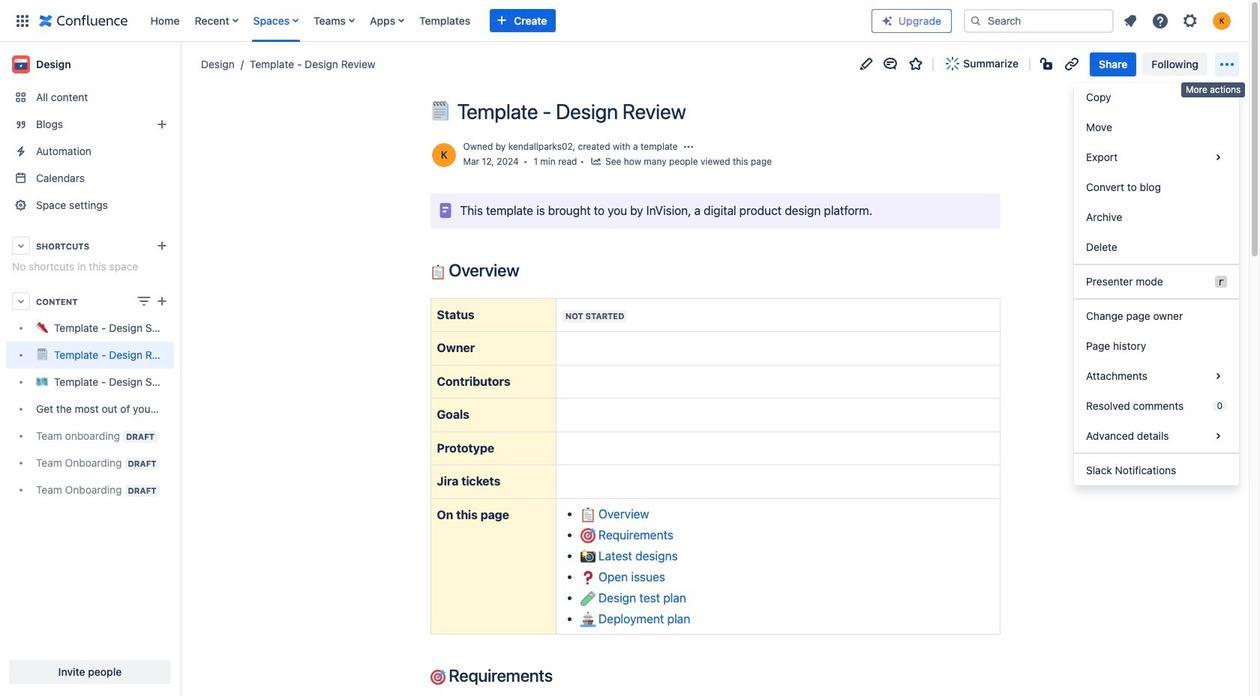 Task type: describe. For each thing, give the bounding box(es) containing it.
search image
[[970, 15, 982, 27]]

create image
[[153, 293, 171, 311]]

:dart: image
[[580, 529, 595, 544]]

no restrictions image
[[1039, 55, 1057, 73]]

more actions image
[[1218, 55, 1236, 73]]

edit this page image
[[858, 55, 876, 73]]

:notepad_spiral: image
[[430, 101, 450, 120]]

panel note image
[[436, 202, 454, 220]]

:clipboard: image
[[580, 508, 595, 523]]

:camera_with_flash: image
[[580, 550, 595, 565]]

premium image
[[881, 15, 893, 27]]

help icon image
[[1151, 12, 1169, 30]]

star image
[[907, 55, 925, 73]]

copy link image
[[692, 102, 710, 120]]

manage page ownership image
[[682, 141, 694, 153]]

copy link image
[[1063, 55, 1081, 73]]

Search field
[[964, 9, 1114, 33]]

copy image
[[518, 261, 536, 279]]

add shortcut image
[[153, 237, 171, 255]]

more information about kendallparks02 image
[[430, 142, 457, 169]]

create a blog image
[[153, 116, 171, 134]]

copy image
[[551, 667, 569, 685]]

1 vertical spatial :dart: image
[[430, 670, 445, 685]]

space element
[[0, 42, 180, 697]]



Task type: locate. For each thing, give the bounding box(es) containing it.
change view image
[[135, 293, 153, 311]]

:ship: image
[[580, 613, 595, 628], [580, 613, 595, 628]]

:clipboard: image down panel note icon
[[430, 265, 445, 280]]

:camera_with_flash: image
[[580, 550, 595, 565]]

0 horizontal spatial :clipboard: image
[[430, 265, 445, 280]]

:notepad_spiral: image
[[430, 101, 450, 120]]

tree
[[6, 315, 174, 504]]

:test_tube: image
[[580, 592, 595, 607]]

None search field
[[964, 9, 1114, 33]]

your profile and preferences image
[[1213, 12, 1231, 30]]

:dart: image
[[580, 529, 595, 544], [430, 670, 445, 685]]

:test_tube: image
[[580, 592, 595, 607]]

:clipboard: image up :dart: image
[[580, 508, 595, 523]]

appswitcher icon image
[[14, 12, 32, 30]]

list for appswitcher icon
[[143, 0, 872, 42]]

banner
[[0, 0, 1249, 42]]

tree inside space element
[[6, 315, 174, 504]]

0 vertical spatial :dart: image
[[580, 529, 595, 544]]

0 horizontal spatial :dart: image
[[430, 670, 445, 685]]

list
[[143, 0, 872, 42], [1117, 7, 1240, 34]]

1 vertical spatial :clipboard: image
[[580, 508, 595, 523]]

settings icon image
[[1181, 12, 1199, 30]]

0 vertical spatial :clipboard: image
[[430, 265, 445, 280]]

1 horizontal spatial list
[[1117, 7, 1240, 34]]

list for premium image
[[1117, 7, 1240, 34]]

1 horizontal spatial :dart: image
[[580, 529, 595, 544]]

notification icon image
[[1121, 12, 1139, 30]]

:question: image
[[580, 571, 595, 586], [580, 571, 595, 586]]

collapse sidebar image
[[164, 50, 197, 80]]

global element
[[9, 0, 872, 42]]

:clipboard: image
[[430, 265, 445, 280], [580, 508, 595, 523]]

0 horizontal spatial list
[[143, 0, 872, 42]]

1 horizontal spatial :clipboard: image
[[580, 508, 595, 523]]

confluence image
[[39, 12, 128, 30], [39, 12, 128, 30]]



Task type: vqa. For each thing, say whether or not it's contained in the screenshot.
top Add reaction icon
no



